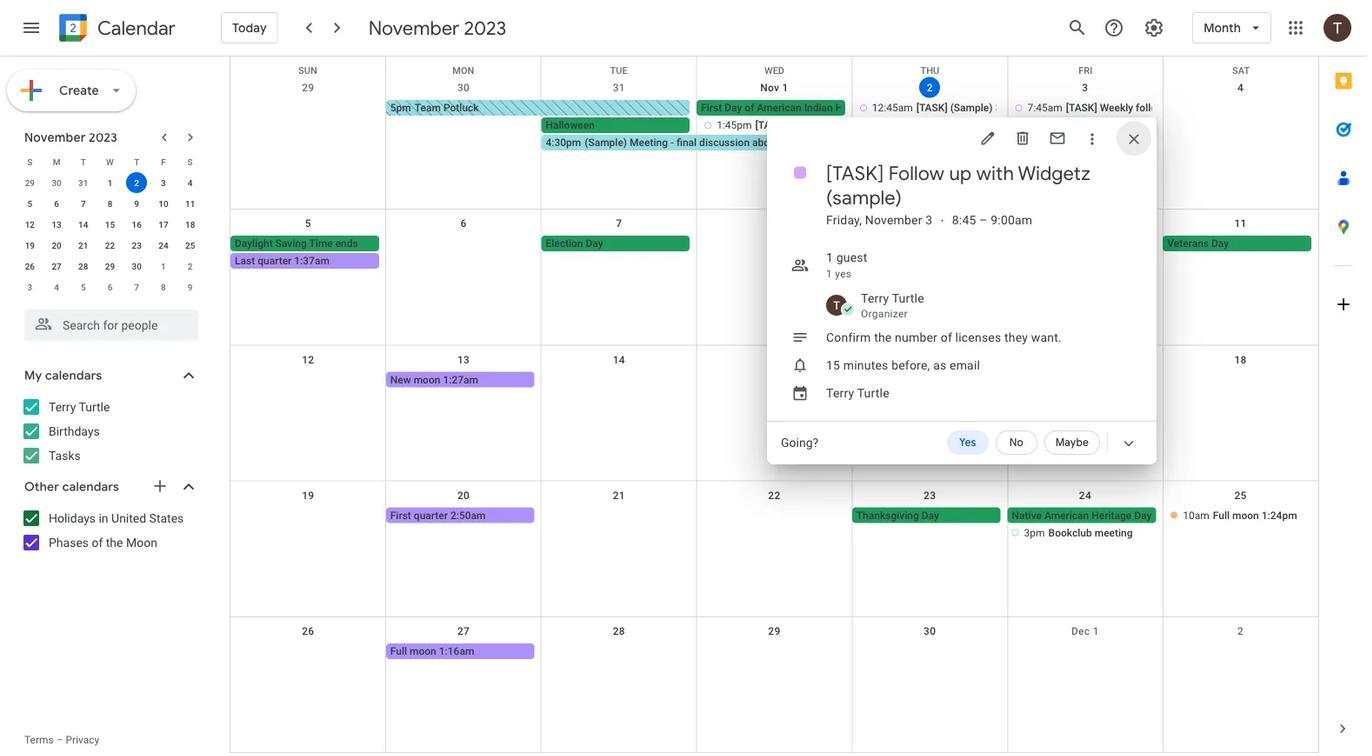 Task type: describe. For each thing, give the bounding box(es) containing it.
8 inside row
[[161, 282, 166, 292]]

1 horizontal spatial heritage
[[1092, 509, 1132, 522]]

20 inside row group
[[52, 240, 62, 251]]

5pm
[[390, 102, 411, 114]]

nov
[[760, 82, 780, 94]]

1 horizontal spatial 21
[[613, 489, 625, 502]]

first for first day of american indian heritage month
[[701, 102, 722, 114]]

quarter inside daylight saving time ends last quarter 1:37am
[[258, 255, 292, 267]]

veterans day button
[[1163, 236, 1312, 252]]

row containing 2
[[231, 74, 1319, 210]]

row containing sun
[[231, 57, 1319, 76]]

indian
[[804, 102, 833, 114]]

1 down w
[[108, 177, 112, 188]]

0 horizontal spatial november 2023
[[24, 130, 117, 145]]

halloween
[[546, 119, 595, 131]]

5 inside row
[[81, 282, 86, 292]]

other
[[24, 479, 59, 495]]

december 4 element
[[46, 277, 67, 297]]

25 element
[[180, 235, 201, 256]]

28 element
[[73, 256, 94, 277]]

row containing 29
[[17, 172, 204, 193]]

(sample) for follow
[[826, 185, 902, 210]]

27 for dec 1
[[457, 625, 470, 637]]

1:27am
[[443, 374, 478, 386]]

december 6 element
[[100, 277, 120, 297]]

new moon 1:27am
[[390, 374, 478, 386]]

1 left yes
[[826, 268, 832, 280]]

terry inside my calendars list
[[49, 400, 76, 414]]

2 horizontal spatial of
[[941, 330, 952, 344]]

holidays
[[49, 511, 96, 525]]

0 horizontal spatial 2023
[[89, 130, 117, 145]]

weekly
[[1100, 102, 1133, 114]]

terry turtle organizer
[[861, 291, 924, 320]]

cell containing first day of american indian heritage month
[[697, 100, 908, 152]]

0 horizontal spatial november
[[24, 130, 86, 145]]

2:50am
[[451, 509, 486, 522]]

1 horizontal spatial 23
[[924, 489, 936, 502]]

november 2023 grid
[[17, 151, 204, 297]]

8:45am button
[[1011, 117, 1156, 133]]

day for veterans
[[1212, 238, 1229, 250]]

veterans
[[1167, 238, 1209, 250]]

want.
[[1031, 330, 1062, 344]]

december 5 element
[[73, 277, 94, 297]]

phases of the moon
[[49, 535, 157, 550]]

show additional actions image
[[1120, 435, 1138, 452]]

day left the 10am
[[1134, 509, 1152, 522]]

13 inside row group
[[52, 219, 62, 230]]

1 horizontal spatial 25
[[1235, 489, 1247, 502]]

-
[[671, 137, 674, 149]]

10
[[158, 198, 168, 209]]

halloween button
[[541, 117, 690, 133]]

6 for sun
[[461, 218, 467, 230]]

2, today element
[[126, 172, 147, 193]]

22 inside row group
[[105, 240, 115, 251]]

1 vertical spatial 24
[[1079, 489, 1092, 502]]

26 for dec 1
[[302, 625, 314, 637]]

1 s from the left
[[27, 157, 33, 167]]

26 element
[[19, 256, 40, 277]]

moon
[[126, 535, 157, 550]]

2 vertical spatial 4
[[54, 282, 59, 292]]

calendar element
[[56, 10, 176, 49]]

dec 1
[[1072, 625, 1099, 637]]

3 up 10 element
[[161, 177, 166, 188]]

before,
[[892, 358, 930, 372]]

row group containing 29
[[17, 172, 204, 297]]

7 for sun
[[616, 218, 622, 230]]

my calendars
[[24, 368, 102, 384]]

mon
[[453, 65, 474, 76]]

(sample)
[[585, 137, 627, 149]]

dec
[[1072, 625, 1090, 637]]

1 horizontal spatial terry turtle
[[826, 386, 890, 400]]

14 element
[[73, 214, 94, 235]]

daylight saving time ends last quarter 1:37am
[[235, 238, 358, 267]]

29 inside the october 29 element
[[25, 177, 35, 188]]

23 inside 'element'
[[132, 240, 142, 251]]

other calendars list
[[3, 504, 216, 557]]

0 horizontal spatial –
[[56, 734, 63, 746]]

last quarter 1:37am button
[[231, 253, 379, 269]]

15 minutes before, as email
[[826, 358, 980, 372]]

1 horizontal spatial 16
[[924, 353, 936, 366]]

22 element
[[100, 235, 120, 256]]

email event details image
[[1049, 130, 1066, 147]]

1 horizontal spatial 12
[[302, 353, 314, 366]]

17
[[158, 219, 168, 230]]

31 for nov 1
[[613, 82, 625, 94]]

[task] follow up with widgetz (sample) heading
[[826, 161, 1091, 210]]

first quarter 2:50am
[[390, 509, 486, 522]]

30 element
[[126, 256, 147, 277]]

12:45am button
[[856, 100, 1001, 116]]

full moon 1:16am
[[390, 645, 474, 657]]

2 cell
[[123, 172, 150, 193]]

number
[[895, 330, 938, 344]]

0 vertical spatial november
[[369, 16, 460, 40]]

full moon 1:16am button
[[386, 644, 535, 659]]

9:00am
[[991, 213, 1033, 227]]

my calendars button
[[3, 362, 216, 390]]

1 right nov
[[783, 82, 789, 94]]

1 horizontal spatial american
[[1045, 509, 1089, 522]]

privacy link
[[66, 734, 99, 746]]

today button
[[221, 7, 278, 49]]

1 guest 1 yes
[[826, 250, 868, 280]]

1 horizontal spatial full
[[1213, 509, 1230, 522]]

21 element
[[73, 235, 94, 256]]

cell containing halloween
[[541, 100, 852, 152]]

no
[[1010, 436, 1024, 449]]

october 30 element
[[46, 172, 67, 193]]

14 inside grid
[[613, 353, 625, 366]]

main drawer image
[[21, 17, 42, 38]]

in
[[99, 511, 108, 525]]

the inside list
[[106, 535, 123, 550]]

18 element
[[180, 214, 201, 235]]

no button
[[996, 431, 1037, 455]]

1 horizontal spatial turtle
[[857, 386, 890, 400]]

31 for 1
[[78, 177, 88, 188]]

9 for november 2023
[[134, 198, 139, 209]]

terms – privacy
[[24, 734, 99, 746]]

row containing 3
[[17, 277, 204, 297]]

8 for sun
[[771, 218, 778, 230]]

election
[[546, 238, 583, 250]]

moon for 30
[[410, 645, 436, 657]]

wed
[[765, 65, 785, 76]]

calendars for my calendars
[[45, 368, 102, 384]]

cell containing native american heritage day
[[1008, 508, 1163, 542]]

holidays in united states
[[49, 511, 184, 525]]

first quarter 2:50am button
[[386, 508, 535, 523]]

29 element
[[100, 256, 120, 277]]

3 down 26 element in the left top of the page
[[27, 282, 32, 292]]

2 horizontal spatial the
[[874, 330, 892, 344]]

1:45pm button
[[700, 117, 845, 133]]

28 for 1
[[78, 261, 88, 271]]

yes button
[[947, 431, 989, 455]]

25 inside row group
[[185, 240, 195, 251]]

ends
[[335, 238, 358, 250]]

terry turtle, attending, organizer tree item
[[802, 287, 1157, 324]]

maybe
[[1056, 436, 1089, 449]]

meeting
[[1095, 527, 1133, 539]]

about
[[752, 137, 779, 149]]

11 element
[[180, 193, 201, 214]]

[task] follow up with widgetz (sample) friday, november 3 ⋅ 8:45 – 9:00am
[[826, 161, 1091, 227]]

12:45am
[[872, 102, 913, 114]]

thanksgiving
[[857, 509, 919, 522]]

create
[[59, 83, 99, 98]]

16 element
[[126, 214, 147, 235]]

create button
[[7, 70, 136, 111]]

Search for people text field
[[35, 310, 188, 341]]

birthdays
[[49, 424, 100, 438]]

discussion
[[699, 137, 750, 149]]

7:45am
[[1028, 102, 1063, 114]]

– inside [task] follow up with widgetz (sample) friday, november 3 ⋅ 8:45 – 9:00am
[[980, 213, 988, 227]]

widgetz
[[1018, 161, 1091, 185]]

6 for november 2023
[[54, 198, 59, 209]]

confirm
[[826, 330, 871, 344]]

tasks
[[49, 448, 81, 463]]

12 element
[[19, 214, 40, 235]]

daylight saving time ends button
[[231, 236, 379, 252]]

3 down the fri
[[1082, 82, 1089, 94]]

1:24pm
[[1262, 509, 1297, 522]]

1 horizontal spatial 20
[[457, 489, 470, 502]]

turtle inside "terry turtle organizer"
[[892, 291, 924, 305]]

1 vertical spatial moon
[[1233, 509, 1259, 522]]

8:45
[[952, 213, 976, 227]]

december 1 element
[[153, 256, 174, 277]]

thanksgiving day button
[[852, 508, 1001, 523]]

as
[[933, 358, 947, 372]]

december 3 element
[[19, 277, 40, 297]]

1 vertical spatial 18
[[1235, 353, 1247, 366]]

5 for november 2023
[[27, 198, 32, 209]]

1 right dec
[[1093, 625, 1099, 637]]

7 for november 2023
[[81, 198, 86, 209]]

they
[[1005, 330, 1028, 344]]

yes
[[959, 436, 976, 449]]



Task type: locate. For each thing, give the bounding box(es) containing it.
day inside row
[[725, 102, 742, 114]]

november 2023 up m
[[24, 130, 117, 145]]

1 horizontal spatial 27
[[457, 625, 470, 637]]

26 for 1
[[25, 261, 35, 271]]

8 down december 1 element at the left top
[[161, 282, 166, 292]]

8:45am
[[1028, 119, 1063, 131]]

full
[[1213, 509, 1230, 522], [390, 645, 407, 657]]

20 element
[[46, 235, 67, 256]]

2 vertical spatial 7
[[134, 282, 139, 292]]

time
[[309, 238, 333, 250]]

of inside button
[[745, 102, 754, 114]]

1 horizontal spatial 2023
[[464, 16, 507, 40]]

terry turtle inside my calendars list
[[49, 400, 110, 414]]

– right 8:45
[[980, 213, 988, 227]]

0 vertical spatial 16
[[132, 219, 142, 230]]

tue
[[610, 65, 628, 76]]

0 vertical spatial heritage
[[836, 102, 876, 114]]

0 vertical spatial 31
[[613, 82, 625, 94]]

23 up thanksgiving day button
[[924, 489, 936, 502]]

american up bookclub
[[1045, 509, 1089, 522]]

9 up 16 element
[[134, 198, 139, 209]]

18
[[185, 219, 195, 230], [1235, 353, 1247, 366]]

states
[[149, 511, 184, 525]]

tab list
[[1320, 57, 1367, 705]]

0 horizontal spatial [task]
[[826, 161, 884, 185]]

0 vertical spatial 11
[[185, 198, 195, 209]]

1 horizontal spatial terry
[[826, 386, 854, 400]]

1 vertical spatial 19
[[302, 489, 314, 502]]

full inside button
[[390, 645, 407, 657]]

turtle up birthdays
[[79, 400, 110, 414]]

0 vertical spatial american
[[757, 102, 802, 114]]

[task]
[[1066, 102, 1097, 114], [826, 161, 884, 185]]

terry turtle
[[826, 386, 890, 400], [49, 400, 110, 414]]

0 horizontal spatial 16
[[132, 219, 142, 230]]

20
[[52, 240, 62, 251], [457, 489, 470, 502]]

the
[[782, 137, 797, 149], [874, 330, 892, 344], [106, 535, 123, 550]]

0 vertical spatial 5
[[27, 198, 32, 209]]

1 vertical spatial heritage
[[1092, 509, 1132, 522]]

maybe button
[[1044, 431, 1100, 455]]

1 vertical spatial [task]
[[826, 161, 884, 185]]

24 inside row group
[[158, 240, 168, 251]]

3 left ⋅
[[926, 213, 933, 227]]

row group
[[17, 172, 204, 297]]

1 vertical spatial 26
[[302, 625, 314, 637]]

1 vertical spatial full
[[390, 645, 407, 657]]

calendars right my
[[45, 368, 102, 384]]

9 inside row
[[188, 282, 193, 292]]

0 vertical spatial calendars
[[45, 368, 102, 384]]

15 inside row group
[[105, 219, 115, 230]]

27 for 1
[[52, 261, 62, 271]]

9 down "december 2" element
[[188, 282, 193, 292]]

day right veterans
[[1212, 238, 1229, 250]]

1 horizontal spatial 22
[[768, 489, 781, 502]]

2 horizontal spatial terry
[[861, 291, 889, 305]]

2 vertical spatial 5
[[81, 282, 86, 292]]

0 vertical spatial of
[[745, 102, 754, 114]]

4 down 27 element
[[54, 282, 59, 292]]

8 up '15' element
[[108, 198, 112, 209]]

24 down the 17
[[158, 240, 168, 251]]

up
[[1167, 102, 1179, 114], [949, 161, 972, 185]]

12 inside 12 element
[[25, 219, 35, 230]]

29
[[302, 82, 314, 94], [25, 177, 35, 188], [105, 261, 115, 271], [768, 625, 781, 637]]

election day
[[546, 238, 603, 250]]

organizer
[[861, 308, 908, 320]]

(sample) up friday, at the right of page
[[826, 185, 902, 210]]

terry
[[861, 291, 889, 305], [826, 386, 854, 400], [49, 400, 76, 414]]

1 vertical spatial of
[[941, 330, 952, 344]]

native american heritage day
[[1012, 509, 1152, 522]]

thanksgiving day
[[857, 509, 939, 522]]

2 t from the left
[[134, 157, 139, 167]]

day up 1:45pm
[[725, 102, 742, 114]]

0 horizontal spatial 28
[[78, 261, 88, 271]]

add other calendars image
[[151, 478, 169, 495]]

moon
[[414, 374, 440, 386], [1233, 509, 1259, 522], [410, 645, 436, 657]]

2023 up w
[[89, 130, 117, 145]]

0 vertical spatial 13
[[52, 219, 62, 230]]

terry turtle down 'minutes'
[[826, 386, 890, 400]]

december 7 element
[[126, 277, 147, 297]]

the down organizer
[[874, 330, 892, 344]]

follow
[[1136, 102, 1165, 114]]

0 horizontal spatial heritage
[[836, 102, 876, 114]]

calendars inside "dropdown button"
[[45, 368, 102, 384]]

4 up 11 element
[[188, 177, 193, 188]]

row
[[231, 57, 1319, 76], [231, 74, 1319, 210], [17, 151, 204, 172], [17, 172, 204, 193], [17, 193, 204, 214], [231, 210, 1319, 346], [17, 214, 204, 235], [17, 235, 204, 256], [17, 256, 204, 277], [17, 277, 204, 297], [231, 346, 1319, 482], [231, 482, 1319, 617], [231, 617, 1319, 753]]

26 inside row group
[[25, 261, 35, 271]]

0 horizontal spatial first
[[390, 509, 411, 522]]

3pm
[[1024, 527, 1045, 539]]

7 down 30 element at the top left of the page
[[134, 282, 139, 292]]

sun
[[298, 65, 317, 76]]

of up as
[[941, 330, 952, 344]]

friday,
[[826, 213, 862, 227]]

20 down 13 element
[[52, 240, 62, 251]]

month up follow
[[878, 102, 908, 114]]

7 up 14 element
[[81, 198, 86, 209]]

1 vertical spatial 14
[[613, 353, 625, 366]]

29 inside 29 element
[[105, 261, 115, 271]]

[task] inside [task] follow up with widgetz (sample) friday, november 3 ⋅ 8:45 – 9:00am
[[826, 161, 884, 185]]

s up the october 29 element at the top left
[[27, 157, 33, 167]]

15 up 22 element
[[105, 219, 115, 230]]

8 for november 2023
[[108, 198, 112, 209]]

1:45pm
[[717, 119, 752, 131]]

[task] up friday, at the right of page
[[826, 161, 884, 185]]

december 9 element
[[180, 277, 201, 297]]

27 inside row group
[[52, 261, 62, 271]]

month up sat
[[1204, 20, 1241, 36]]

1 horizontal spatial 7
[[134, 282, 139, 292]]

2 s from the left
[[188, 157, 193, 167]]

turtle inside my calendars list
[[79, 400, 110, 414]]

election day button
[[541, 236, 690, 252]]

cell containing 7:45am
[[1008, 100, 1223, 152]]

16
[[132, 219, 142, 230], [924, 353, 936, 366]]

1 horizontal spatial 14
[[613, 353, 625, 366]]

7 inside grid
[[616, 218, 622, 230]]

first day of american indian heritage month button
[[697, 100, 908, 116]]

24 up native american heritage day button
[[1079, 489, 1092, 502]]

first up 1:45pm
[[701, 102, 722, 114]]

with
[[977, 161, 1014, 185]]

1:16am
[[439, 645, 474, 657]]

terry up birthdays
[[49, 400, 76, 414]]

5pm team potluck halloween 4:30pm (sample) meeting - final discussion about the deal
[[390, 102, 819, 149]]

8
[[108, 198, 112, 209], [771, 218, 778, 230], [161, 282, 166, 292]]

1 horizontal spatial 19
[[302, 489, 314, 502]]

1 horizontal spatial 8
[[161, 282, 166, 292]]

follow
[[889, 161, 945, 185]]

1 vertical spatial the
[[874, 330, 892, 344]]

november left ⋅
[[865, 213, 923, 227]]

27 up december 4 element
[[52, 261, 62, 271]]

day right election
[[586, 238, 603, 250]]

american inside row
[[757, 102, 802, 114]]

terry down 'minutes'
[[826, 386, 854, 400]]

1 vertical spatial 11
[[1235, 218, 1247, 230]]

23 element
[[126, 235, 147, 256]]

first
[[701, 102, 722, 114], [390, 509, 411, 522]]

12
[[25, 219, 35, 230], [302, 353, 314, 366]]

t up october 31 element
[[81, 157, 86, 167]]

31 inside grid
[[613, 82, 625, 94]]

1 vertical spatial 25
[[1235, 489, 1247, 502]]

5 down 28 element
[[81, 282, 86, 292]]

the left the deal
[[782, 137, 797, 149]]

terms link
[[24, 734, 54, 746]]

s right f
[[188, 157, 193, 167]]

moon left 1:24pm
[[1233, 509, 1259, 522]]

31 down tue
[[613, 82, 625, 94]]

0 horizontal spatial 6
[[54, 198, 59, 209]]

1 horizontal spatial 28
[[613, 625, 625, 637]]

of inside other calendars list
[[92, 535, 103, 550]]

1:37am
[[294, 255, 330, 267]]

11 inside 11 element
[[185, 198, 195, 209]]

0 vertical spatial 19
[[25, 240, 35, 251]]

1 up december 8 element
[[161, 261, 166, 271]]

today
[[232, 20, 267, 36]]

american up 1:45pm button
[[757, 102, 802, 114]]

month inside month popup button
[[1204, 20, 1241, 36]]

15 for 15
[[105, 219, 115, 230]]

8 left friday, at the right of page
[[771, 218, 778, 230]]

25 up 10am full moon 1:24pm
[[1235, 489, 1247, 502]]

7 up election day button
[[616, 218, 622, 230]]

16 down number
[[924, 353, 936, 366]]

2 vertical spatial november
[[865, 213, 923, 227]]

first for first quarter 2:50am
[[390, 509, 411, 522]]

first left 2:50am
[[390, 509, 411, 522]]

0 horizontal spatial 19
[[25, 240, 35, 251]]

terry up organizer
[[861, 291, 889, 305]]

1
[[783, 82, 789, 94], [108, 177, 112, 188], [826, 250, 833, 264], [161, 261, 166, 271], [826, 268, 832, 280], [1093, 625, 1099, 637]]

1 horizontal spatial 26
[[302, 625, 314, 637]]

24 element
[[153, 235, 174, 256]]

11
[[185, 198, 195, 209], [1235, 218, 1247, 230]]

15 element
[[100, 214, 120, 235]]

saving
[[275, 238, 307, 250]]

0 horizontal spatial 14
[[78, 219, 88, 230]]

13 up 20 element at the left top of page
[[52, 219, 62, 230]]

9 for sun
[[927, 218, 933, 230]]

quarter inside button
[[414, 509, 448, 522]]

1 vertical spatial 27
[[457, 625, 470, 637]]

(sample) for [task]
[[1182, 102, 1223, 114]]

cell containing daylight saving time ends
[[231, 236, 386, 271]]

2 vertical spatial the
[[106, 535, 123, 550]]

[task] inside row
[[1066, 102, 1097, 114]]

0 horizontal spatial 12
[[25, 219, 35, 230]]

11 for november 2023
[[185, 198, 195, 209]]

0 horizontal spatial 4
[[54, 282, 59, 292]]

1 vertical spatial calendars
[[62, 479, 119, 495]]

1 vertical spatial 20
[[457, 489, 470, 502]]

up inside [task] follow up with widgetz (sample) friday, november 3 ⋅ 8:45 – 9:00am
[[949, 161, 972, 185]]

0 horizontal spatial 31
[[78, 177, 88, 188]]

[task] up 8:45am button on the top right of the page
[[1066, 102, 1097, 114]]

0 vertical spatial quarter
[[258, 255, 292, 267]]

0 horizontal spatial 25
[[185, 240, 195, 251]]

calendars inside dropdown button
[[62, 479, 119, 495]]

0 vertical spatial 6
[[54, 198, 59, 209]]

1 horizontal spatial 11
[[1235, 218, 1247, 230]]

16 up '23' 'element'
[[132, 219, 142, 230]]

2 horizontal spatial 8
[[771, 218, 778, 230]]

calendars for other calendars
[[62, 479, 119, 495]]

new
[[390, 374, 411, 386]]

3 inside [task] follow up with widgetz (sample) friday, november 3 ⋅ 8:45 – 9:00am
[[926, 213, 933, 227]]

13 up 1:27am
[[457, 353, 470, 366]]

20 up first quarter 2:50am button
[[457, 489, 470, 502]]

moon right new
[[414, 374, 440, 386]]

sat
[[1233, 65, 1250, 76]]

1 horizontal spatial first
[[701, 102, 722, 114]]

7 inside row
[[134, 282, 139, 292]]

3
[[1082, 82, 1089, 94], [161, 177, 166, 188], [926, 213, 933, 227], [27, 282, 32, 292]]

full left 1:16am
[[390, 645, 407, 657]]

0 vertical spatial –
[[980, 213, 988, 227]]

31 inside row group
[[78, 177, 88, 188]]

5 up daylight saving time ends button
[[305, 218, 311, 230]]

15 for 15 minutes before, as email
[[826, 358, 840, 372]]

1 vertical spatial 13
[[457, 353, 470, 366]]

0 horizontal spatial t
[[81, 157, 86, 167]]

month inside first day of american indian heritage month button
[[878, 102, 908, 114]]

december 2 element
[[180, 256, 201, 277]]

9 left ⋅
[[927, 218, 933, 230]]

0 horizontal spatial terry
[[49, 400, 76, 414]]

1 vertical spatial 31
[[78, 177, 88, 188]]

1 vertical spatial 4
[[188, 177, 193, 188]]

delete event image
[[1014, 130, 1032, 147]]

31 right october 30 element
[[78, 177, 88, 188]]

veterans day
[[1167, 238, 1229, 250]]

grid containing 2
[[230, 57, 1319, 753]]

november inside [task] follow up with widgetz (sample) friday, november 3 ⋅ 8:45 – 9:00am
[[865, 213, 923, 227]]

27 up full moon 1:16am button
[[457, 625, 470, 637]]

None search field
[[0, 303, 216, 341]]

14 inside 14 element
[[78, 219, 88, 230]]

heritage right indian
[[836, 102, 876, 114]]

calendar heading
[[94, 16, 176, 40]]

terry inside "terry turtle organizer"
[[861, 291, 889, 305]]

first inside row
[[701, 102, 722, 114]]

terry turtle up birthdays
[[49, 400, 110, 414]]

october 29 element
[[19, 172, 40, 193]]

bookclub
[[1049, 527, 1092, 539]]

27 element
[[46, 256, 67, 277]]

18 inside row group
[[185, 219, 195, 230]]

1 vertical spatial 8
[[771, 218, 778, 230]]

quarter left 2:50am
[[414, 509, 448, 522]]

1 vertical spatial 5
[[305, 218, 311, 230]]

month
[[1204, 20, 1241, 36], [878, 102, 908, 114]]

0 vertical spatial first
[[701, 102, 722, 114]]

(sample) inside [task] follow up with widgetz (sample) friday, november 3 ⋅ 8:45 – 9:00am
[[826, 185, 902, 210]]

1 vertical spatial 22
[[768, 489, 781, 502]]

cell
[[231, 100, 386, 152], [541, 100, 852, 152], [697, 100, 908, 152], [1008, 100, 1223, 152], [1163, 100, 1319, 152], [231, 236, 386, 271], [386, 236, 541, 271], [697, 236, 852, 271], [852, 236, 1008, 271], [1008, 236, 1163, 271], [231, 372, 386, 389], [541, 372, 697, 389], [697, 372, 852, 389], [852, 372, 1008, 389], [1008, 372, 1163, 389], [1163, 372, 1319, 389], [231, 508, 386, 542], [541, 508, 697, 542], [697, 508, 852, 542], [1008, 508, 1163, 542], [231, 644, 386, 661], [541, 644, 697, 661], [697, 644, 852, 661], [852, 644, 1008, 661], [1008, 644, 1163, 661]]

november up mon
[[369, 16, 460, 40]]

4 for nov 1
[[1238, 82, 1244, 94]]

11 up the 18 element
[[185, 198, 195, 209]]

grid
[[230, 57, 1319, 753]]

5 for sun
[[305, 218, 311, 230]]

(sample) inside row
[[1182, 102, 1223, 114]]

november up m
[[24, 130, 86, 145]]

full right the 10am
[[1213, 509, 1230, 522]]

first day of american indian heritage month
[[701, 102, 908, 114]]

1 t from the left
[[81, 157, 86, 167]]

5 down the october 29 element at the top left
[[27, 198, 32, 209]]

3pm bookclub meeting
[[1024, 527, 1133, 539]]

1 vertical spatial month
[[878, 102, 908, 114]]

0 vertical spatial 12
[[25, 219, 35, 230]]

2023 up mon
[[464, 16, 507, 40]]

0 vertical spatial 18
[[185, 219, 195, 230]]

october 31 element
[[73, 172, 94, 193]]

19 element
[[19, 235, 40, 256]]

licenses
[[956, 330, 1001, 344]]

4 down sat
[[1238, 82, 1244, 94]]

21
[[78, 240, 88, 251], [613, 489, 625, 502]]

american
[[757, 102, 802, 114], [1045, 509, 1089, 522]]

day inside button
[[922, 509, 939, 522]]

28 inside row group
[[78, 261, 88, 271]]

the down holidays in united states
[[106, 535, 123, 550]]

the inside 5pm team potluck halloween 4:30pm (sample) meeting - final discussion about the deal
[[782, 137, 797, 149]]

turtle up organizer
[[892, 291, 924, 305]]

25 up "december 2" element
[[185, 240, 195, 251]]

fri
[[1079, 65, 1093, 76]]

moon for 16
[[414, 374, 440, 386]]

quarter down saving
[[258, 255, 292, 267]]

0 vertical spatial november 2023
[[369, 16, 507, 40]]

0 vertical spatial 20
[[52, 240, 62, 251]]

settings menu image
[[1144, 17, 1165, 38]]

0 vertical spatial full
[[1213, 509, 1230, 522]]

14
[[78, 219, 88, 230], [613, 353, 625, 366]]

of
[[745, 102, 754, 114], [941, 330, 952, 344], [92, 535, 103, 550]]

31
[[613, 82, 625, 94], [78, 177, 88, 188]]

16 inside row group
[[132, 219, 142, 230]]

december 8 element
[[153, 277, 174, 297]]

6 inside row
[[108, 282, 112, 292]]

0 horizontal spatial the
[[106, 535, 123, 550]]

new moon 1:27am button
[[386, 372, 535, 387]]

phases
[[49, 535, 89, 550]]

native american heritage day button
[[1008, 508, 1156, 523]]

9
[[134, 198, 139, 209], [927, 218, 933, 230], [188, 282, 193, 292]]

calendars up in
[[62, 479, 119, 495]]

1 horizontal spatial 13
[[457, 353, 470, 366]]

0 horizontal spatial 15
[[105, 219, 115, 230]]

email
[[950, 358, 980, 372]]

moon left 1:16am
[[410, 645, 436, 657]]

heritage inside row
[[836, 102, 876, 114]]

day right thanksgiving
[[922, 509, 939, 522]]

17 element
[[153, 214, 174, 235]]

privacy
[[66, 734, 99, 746]]

0 vertical spatial 8
[[108, 198, 112, 209]]

up inside row
[[1167, 102, 1179, 114]]

0 horizontal spatial terry turtle
[[49, 400, 110, 414]]

day for first
[[725, 102, 742, 114]]

28 for dec 1
[[613, 625, 625, 637]]

other calendars button
[[3, 473, 216, 501]]

0 horizontal spatial 21
[[78, 240, 88, 251]]

4:30pm
[[546, 137, 581, 149]]

4 for 1
[[188, 177, 193, 188]]

up right 'follow'
[[1167, 102, 1179, 114]]

turtle down 'minutes'
[[857, 386, 890, 400]]

november 2023 up mon
[[369, 16, 507, 40]]

final
[[677, 137, 697, 149]]

t
[[81, 157, 86, 167], [134, 157, 139, 167]]

w
[[106, 157, 114, 167]]

up left with at right top
[[949, 161, 972, 185]]

19 inside row group
[[25, 240, 35, 251]]

1 left guest
[[826, 250, 833, 264]]

2 horizontal spatial turtle
[[892, 291, 924, 305]]

15 down confirm
[[826, 358, 840, 372]]

nov 1
[[760, 82, 789, 94]]

7:45am [task] weekly follow up (sample)
[[1028, 102, 1223, 114]]

day for election
[[586, 238, 603, 250]]

my calendars list
[[3, 393, 216, 470]]

13 element
[[46, 214, 67, 235]]

(sample) right 'follow'
[[1182, 102, 1223, 114]]

2 inside cell
[[134, 177, 139, 188]]

m
[[53, 157, 60, 167]]

– right terms
[[56, 734, 63, 746]]

23 down 16 element
[[132, 240, 142, 251]]

day for thanksgiving
[[922, 509, 939, 522]]

0 vertical spatial 7
[[81, 198, 86, 209]]

row containing s
[[17, 151, 204, 172]]

11 up the veterans day button
[[1235, 218, 1247, 230]]

23
[[132, 240, 142, 251], [924, 489, 936, 502]]

going?
[[781, 436, 819, 450]]

11 for sun
[[1235, 218, 1247, 230]]

of up 1:45pm
[[745, 102, 754, 114]]

0 vertical spatial 23
[[132, 240, 142, 251]]

november
[[369, 16, 460, 40], [24, 130, 86, 145], [865, 213, 923, 227]]

other calendars
[[24, 479, 119, 495]]

0 horizontal spatial 7
[[81, 198, 86, 209]]

t up 2 cell
[[134, 157, 139, 167]]

21 inside row group
[[78, 240, 88, 251]]

deal
[[799, 137, 819, 149]]

0 vertical spatial 25
[[185, 240, 195, 251]]

heritage up meeting
[[1092, 509, 1132, 522]]

10 element
[[153, 193, 174, 214]]

0 vertical spatial 21
[[78, 240, 88, 251]]

of down in
[[92, 535, 103, 550]]

0 horizontal spatial 9
[[134, 198, 139, 209]]

1 horizontal spatial t
[[134, 157, 139, 167]]

1 vertical spatial first
[[390, 509, 411, 522]]

0 horizontal spatial 8
[[108, 198, 112, 209]]

2 vertical spatial 6
[[108, 282, 112, 292]]

1 horizontal spatial 15
[[826, 358, 840, 372]]

0 vertical spatial 26
[[25, 261, 35, 271]]

0 vertical spatial (sample)
[[1182, 102, 1223, 114]]



Task type: vqa. For each thing, say whether or not it's contained in the screenshot.
November 2023 9
yes



